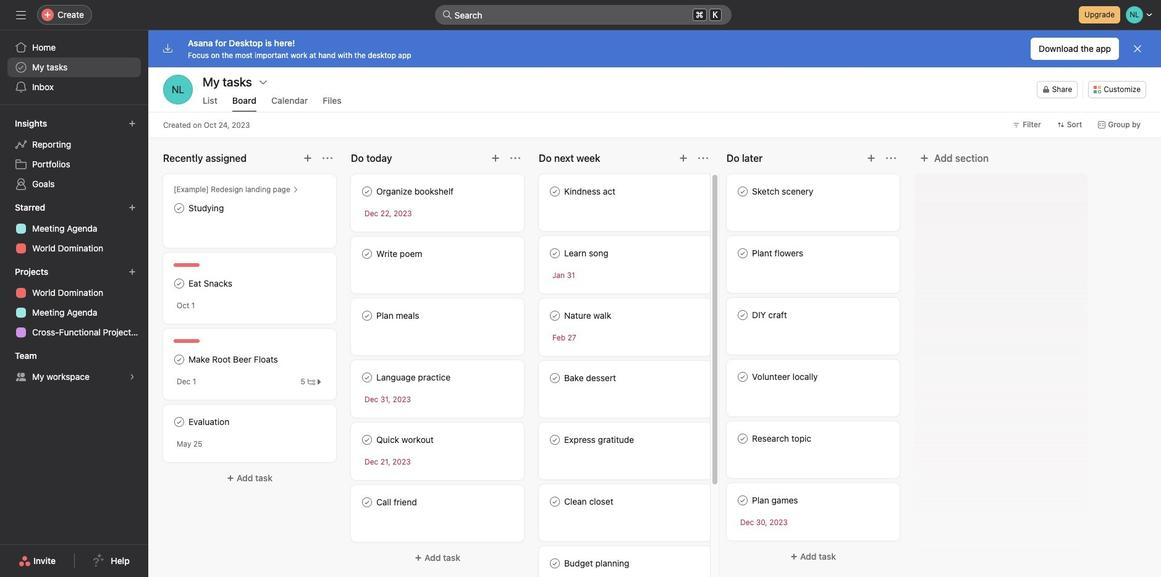 Task type: locate. For each thing, give the bounding box(es) containing it.
2 add task image from the left
[[867, 153, 877, 163]]

1 horizontal spatial add task image
[[679, 153, 689, 163]]

teams element
[[0, 345, 148, 390]]

Mark complete checkbox
[[360, 184, 375, 199], [548, 184, 563, 199], [736, 184, 751, 199], [548, 246, 563, 261], [736, 246, 751, 261], [360, 247, 375, 262], [736, 308, 751, 323], [172, 352, 187, 367], [736, 370, 751, 385], [172, 415, 187, 430], [736, 432, 751, 446], [360, 433, 375, 448], [548, 433, 563, 448], [736, 493, 751, 508], [548, 495, 563, 509]]

mark complete image
[[360, 184, 375, 199], [736, 184, 751, 199], [172, 201, 187, 216], [548, 246, 563, 261], [360, 247, 375, 262], [736, 308, 751, 323], [548, 309, 563, 323], [172, 352, 187, 367], [360, 370, 375, 385], [548, 371, 563, 386], [360, 433, 375, 448], [360, 495, 375, 510], [548, 556, 563, 571]]

add task image
[[491, 153, 501, 163], [867, 153, 877, 163]]

show options image
[[258, 77, 268, 87]]

1 add task image from the left
[[303, 153, 313, 163]]

1 horizontal spatial more section actions image
[[699, 153, 709, 163]]

starred element
[[0, 197, 148, 261]]

add task image
[[303, 153, 313, 163], [679, 153, 689, 163]]

hide sidebar image
[[16, 10, 26, 20]]

1 more section actions image from the left
[[511, 153, 521, 163]]

see details, my workspace image
[[129, 373, 136, 381]]

global element
[[0, 30, 148, 104]]

more section actions image
[[511, 153, 521, 163], [699, 153, 709, 163], [887, 153, 897, 163]]

Mark complete checkbox
[[172, 201, 187, 216], [172, 276, 187, 291], [360, 309, 375, 323], [548, 309, 563, 323], [360, 370, 375, 385], [548, 371, 563, 386], [360, 495, 375, 510], [548, 556, 563, 571]]

insights element
[[0, 113, 148, 197]]

1 add task image from the left
[[491, 153, 501, 163]]

3 more section actions image from the left
[[887, 153, 897, 163]]

0 horizontal spatial add task image
[[303, 153, 313, 163]]

0 horizontal spatial more section actions image
[[511, 153, 521, 163]]

0 horizontal spatial add task image
[[491, 153, 501, 163]]

projects element
[[0, 261, 148, 345]]

dismiss image
[[1133, 44, 1143, 54]]

new insights image
[[129, 120, 136, 127]]

add task image for second more section actions image
[[679, 153, 689, 163]]

add items to starred image
[[129, 204, 136, 211]]

2 add task image from the left
[[679, 153, 689, 163]]

None field
[[435, 5, 732, 25]]

1 horizontal spatial add task image
[[867, 153, 877, 163]]

2 horizontal spatial more section actions image
[[887, 153, 897, 163]]

mark complete image
[[548, 184, 563, 199], [736, 246, 751, 261], [172, 276, 187, 291], [360, 309, 375, 323], [736, 370, 751, 385], [172, 415, 187, 430], [736, 432, 751, 446], [548, 433, 563, 448], [736, 493, 751, 508], [548, 495, 563, 509]]



Task type: describe. For each thing, give the bounding box(es) containing it.
prominent image
[[442, 10, 452, 20]]

add task image for 1st more section actions image from the left
[[491, 153, 501, 163]]

new project or portfolio image
[[129, 268, 136, 276]]

add task image for first more section actions image from the right
[[867, 153, 877, 163]]

Search tasks, projects, and more text field
[[435, 5, 732, 25]]

2 more section actions image from the left
[[699, 153, 709, 163]]

view profile settings image
[[163, 75, 193, 104]]

add task image for more section actions icon
[[303, 153, 313, 163]]

more section actions image
[[323, 153, 333, 163]]



Task type: vqa. For each thing, say whether or not it's contained in the screenshot.
Add task icon to the left
yes



